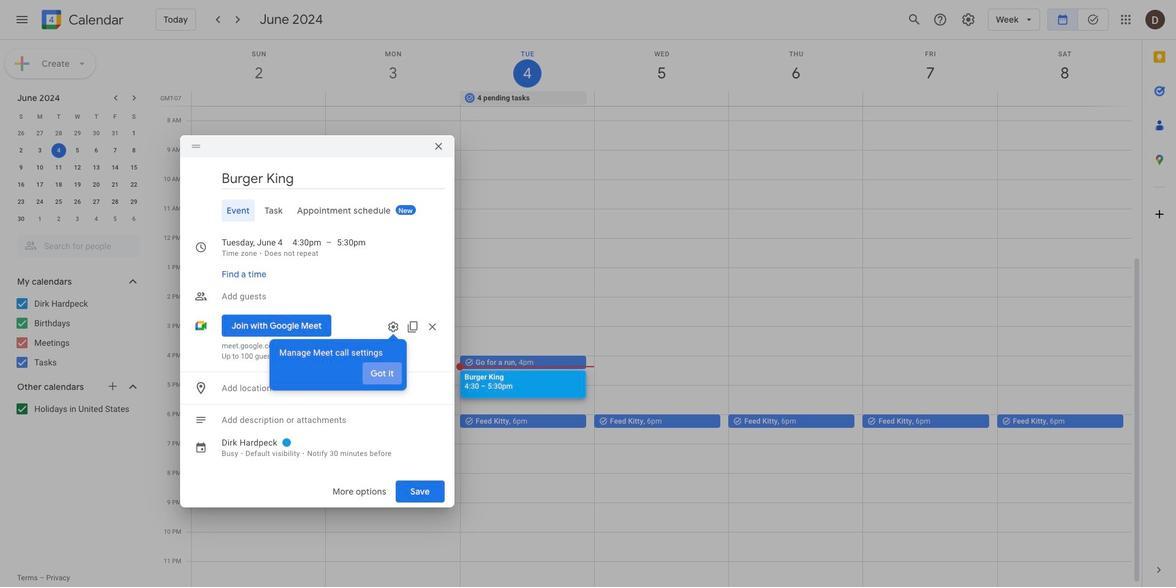 Task type: describe. For each thing, give the bounding box(es) containing it.
0 horizontal spatial tab list
[[190, 200, 445, 222]]

24 element
[[33, 195, 47, 210]]

wednesday, june 5 element
[[595, 40, 730, 91]]

2 element
[[14, 143, 28, 158]]

heading inside calendar element
[[66, 13, 124, 27]]

11 element
[[51, 161, 66, 175]]

may 31 element
[[108, 126, 123, 141]]

25 element
[[51, 195, 66, 210]]

7 element
[[108, 143, 123, 158]]

tuesday, june 4, today element
[[461, 40, 595, 91]]

1 vertical spatial heading
[[388, 334, 399, 345]]

5 element
[[70, 143, 85, 158]]

3 element
[[33, 143, 47, 158]]

14 element
[[108, 161, 123, 175]]

may 26 element
[[14, 126, 28, 141]]

july 5 element
[[108, 212, 123, 227]]

9 element
[[14, 161, 28, 175]]

12 element
[[70, 161, 85, 175]]

29 element
[[127, 195, 141, 210]]

july 3 element
[[70, 212, 85, 227]]

cell inside june 2024 grid
[[49, 142, 68, 159]]

july 2 element
[[51, 212, 66, 227]]

monday, june 3 element
[[326, 40, 461, 91]]

27 element
[[89, 195, 104, 210]]

21 element
[[108, 178, 123, 192]]

20 element
[[89, 178, 104, 192]]

10 element
[[33, 161, 47, 175]]

Add title text field
[[222, 170, 445, 188]]

1 horizontal spatial tab list
[[1143, 40, 1177, 554]]

16 element
[[14, 178, 28, 192]]

8 element
[[127, 143, 141, 158]]

17 element
[[33, 178, 47, 192]]

may 30 element
[[89, 126, 104, 141]]

23 element
[[14, 195, 28, 210]]



Task type: locate. For each thing, give the bounding box(es) containing it.
cell
[[192, 91, 326, 106], [326, 91, 461, 106], [595, 91, 729, 106], [729, 91, 864, 106], [864, 91, 998, 106], [998, 91, 1132, 106], [49, 142, 68, 159]]

may 27 element
[[33, 126, 47, 141]]

thursday, june 6 element
[[730, 40, 864, 91]]

alert dialog
[[270, 326, 407, 391]]

main drawer image
[[15, 12, 29, 27]]

19 element
[[70, 178, 85, 192]]

heading
[[66, 13, 124, 27], [388, 334, 399, 345]]

4, today element
[[51, 143, 66, 158]]

15 element
[[127, 161, 141, 175]]

june 2024 grid
[[12, 108, 143, 228]]

sunday, june 2 element
[[192, 40, 326, 91]]

22 element
[[127, 178, 141, 192]]

1 element
[[127, 126, 141, 141]]

13 element
[[89, 161, 104, 175]]

26 element
[[70, 195, 85, 210]]

friday, june 7 element
[[864, 40, 998, 91]]

0 vertical spatial heading
[[66, 13, 124, 27]]

row
[[186, 91, 1143, 106], [12, 108, 143, 125], [12, 125, 143, 142], [12, 142, 143, 159], [12, 159, 143, 177], [12, 177, 143, 194], [12, 194, 143, 211], [12, 211, 143, 228]]

row group
[[12, 125, 143, 228]]

18 element
[[51, 178, 66, 192]]

grid
[[157, 40, 1143, 588]]

tab list
[[1143, 40, 1177, 554], [190, 200, 445, 222]]

calendar element
[[39, 7, 124, 34]]

30 element
[[14, 212, 28, 227]]

saturday, june 8 element
[[998, 40, 1133, 91]]

july 6 element
[[127, 212, 141, 227]]

6 element
[[89, 143, 104, 158]]

0 horizontal spatial heading
[[66, 13, 124, 27]]

may 28 element
[[51, 126, 66, 141]]

None search field
[[0, 230, 152, 257]]

july 1 element
[[33, 212, 47, 227]]

my calendars list
[[2, 294, 152, 373]]

new element
[[396, 205, 416, 215]]

july 4 element
[[89, 212, 104, 227]]

28 element
[[108, 195, 123, 210]]

may 29 element
[[70, 126, 85, 141]]

1 horizontal spatial heading
[[388, 334, 399, 345]]



Task type: vqa. For each thing, say whether or not it's contained in the screenshot.
new Element
yes



